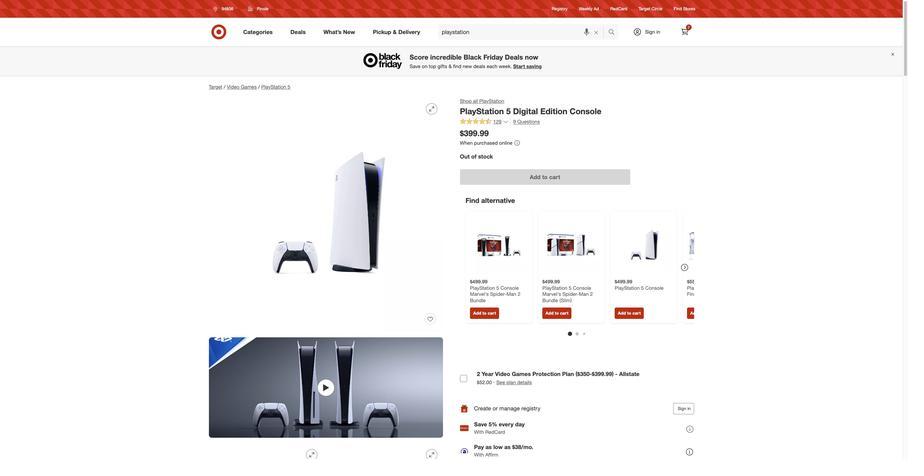 Task type: describe. For each thing, give the bounding box(es) containing it.
save inside save 5% every day with redcard
[[474, 421, 487, 428]]

start
[[513, 63, 525, 69]]

incredible
[[430, 53, 462, 61]]

delivery
[[399, 28, 420, 35]]

2 for $499.99 playstation 5 console marvel's spider-man 2 bundle (slim)
[[590, 291, 593, 297]]

add to cart for $499.99 playstation 5 console marvel's spider-man 2 bundle (slim)
[[546, 310, 568, 316]]

what's new
[[324, 28, 355, 35]]

protection
[[533, 370, 561, 378]]

low
[[494, 444, 503, 451]]

5 for $499.99 playstation 5 console
[[641, 285, 644, 291]]

score incredible black friday deals now save on top gifts & find new deals each week. start saving
[[410, 53, 542, 69]]

$499.99 playstation 5 console
[[615, 279, 664, 291]]

circle
[[652, 6, 663, 12]]

xvi
[[718, 291, 725, 297]]

& inside score incredible black friday deals now save on top gifts & find new deals each week. start saving
[[449, 63, 452, 69]]

allstate
[[619, 370, 640, 378]]

registry link
[[552, 6, 568, 12]]

shop
[[460, 98, 472, 104]]

friday
[[484, 53, 503, 61]]

add to cart for $499.99 playstation 5 console
[[618, 310, 641, 316]]

bundle for playstation 5 console marvel's spider-man 2 bundle
[[470, 297, 486, 303]]

image gallery element
[[209, 98, 443, 459]]

now
[[525, 53, 539, 61]]

out
[[460, 153, 470, 160]]

with inside the pay as low as $38/mo. with affirm
[[474, 452, 484, 458]]

playstation inside $499.99 playstation 5 console marvel's spider-man 2 bundle
[[470, 285, 495, 291]]

$499.99 playstation 5 console marvel's spider-man 2 bundle (slim)
[[542, 279, 593, 303]]

playstation 5 console marvel's spider-man 2 bundle (slim) image
[[542, 216, 601, 274]]

$499.99 playstation 5 console marvel's spider-man 2 bundle
[[470, 279, 521, 303]]

·
[[493, 379, 495, 386]]

sign inside button
[[678, 406, 687, 411]]

categories
[[243, 28, 273, 35]]

$559.99 playstation 5 console final fantasy xvi bundle
[[687, 279, 742, 297]]

stores
[[684, 6, 696, 12]]

0 vertical spatial redcard
[[611, 6, 628, 12]]

find
[[453, 63, 462, 69]]

add to cart button for $499.99 playstation 5 console marvel's spider-man 2 bundle (slim)
[[542, 308, 572, 319]]

when purchased online
[[460, 140, 513, 146]]

-
[[616, 370, 618, 378]]

playstation 5 digital edition console, 2 of 8, play video image
[[209, 338, 443, 438]]

gifts
[[438, 63, 447, 69]]

out of stock
[[460, 153, 493, 160]]

year
[[482, 370, 494, 378]]

playstation inside '$499.99 playstation 5 console'
[[615, 285, 640, 291]]

games for /
[[241, 84, 257, 90]]

to for $499.99 playstation 5 console
[[627, 310, 631, 316]]

9 questions link
[[510, 118, 540, 126]]

alternative
[[481, 196, 515, 204]]

plan
[[507, 379, 516, 385]]

see plan details button
[[497, 379, 532, 386]]

saving
[[527, 63, 542, 69]]

save inside score incredible black friday deals now save on top gifts & find new deals each week. start saving
[[410, 63, 421, 69]]

pickup & delivery
[[373, 28, 420, 35]]

find stores
[[674, 6, 696, 12]]

to for $499.99 playstation 5 console marvel's spider-man 2 bundle
[[483, 310, 487, 316]]

new
[[343, 28, 355, 35]]

categories link
[[237, 24, 282, 40]]

what's new link
[[318, 24, 364, 40]]

redcard link
[[611, 6, 628, 12]]

$499.99 for $499.99 playstation 5 console marvel's spider-man 2 bundle
[[470, 279, 488, 285]]

2 year video games protection plan ($350-$399.99) - allstate $52.00 · see plan details
[[477, 370, 640, 386]]

find for find alternative
[[466, 196, 480, 204]]

man for playstation 5 console marvel's spider-man 2 bundle
[[507, 291, 516, 297]]

search button
[[605, 24, 622, 41]]

questions
[[518, 118, 540, 124]]

pinole button
[[244, 2, 273, 15]]

create or manage registry
[[474, 405, 541, 412]]

0 horizontal spatial &
[[393, 28, 397, 35]]

add to cart for $499.99 playstation 5 console marvel's spider-man 2 bundle
[[473, 310, 496, 316]]

playstation 5 link
[[261, 84, 291, 90]]

$499.99 for $499.99 playstation 5 console
[[615, 279, 632, 285]]

manage
[[500, 405, 520, 412]]

1 as from the left
[[486, 444, 492, 451]]

find for find stores
[[674, 6, 682, 12]]

black
[[464, 53, 482, 61]]

pinole
[[257, 6, 269, 11]]

7
[[688, 25, 690, 29]]

to for $499.99 playstation 5 console marvel's spider-man 2 bundle (slim)
[[555, 310, 559, 316]]

games for protection
[[512, 370, 531, 378]]

5 for $499.99 playstation 5 console marvel's spider-man 2 bundle (slim)
[[569, 285, 572, 291]]

week.
[[499, 63, 512, 69]]

target for target / video games / playstation 5
[[209, 84, 222, 90]]

ad
[[594, 6, 599, 12]]

final
[[687, 291, 698, 297]]

each
[[487, 63, 498, 69]]

online
[[499, 140, 513, 146]]

0 vertical spatial in
[[657, 29, 661, 35]]

9 questions
[[513, 118, 540, 124]]

9
[[513, 118, 516, 124]]

shop all playstation playstation 5 digital edition console
[[460, 98, 602, 116]]

day
[[515, 421, 525, 428]]

on
[[422, 63, 428, 69]]

0 vertical spatial sign in
[[645, 29, 661, 35]]

of
[[471, 153, 477, 160]]

man for playstation 5 console marvel's spider-man 2 bundle (slim)
[[579, 291, 589, 297]]

create
[[474, 405, 491, 412]]

save 5% every day with redcard
[[474, 421, 525, 435]]

2 for $499.99 playstation 5 console marvel's spider-man 2 bundle
[[518, 291, 521, 297]]

purchased
[[474, 140, 498, 146]]

$559.99
[[687, 279, 705, 285]]

cart for $499.99 playstation 5 console marvel's spider-man 2 bundle (slim)
[[560, 310, 568, 316]]

$38/mo.
[[512, 444, 534, 451]]

target circle link
[[639, 6, 663, 12]]



Task type: vqa. For each thing, say whether or not it's contained in the screenshot.
the rightmost the 2
yes



Task type: locate. For each thing, give the bounding box(es) containing it.
2 inside $499.99 playstation 5 console marvel's spider-man 2 bundle (slim)
[[590, 291, 593, 297]]

man
[[507, 291, 516, 297], [579, 291, 589, 297]]

0 horizontal spatial redcard
[[486, 429, 505, 435]]

weekly ad
[[579, 6, 599, 12]]

redcard down 5%
[[486, 429, 505, 435]]

score
[[410, 53, 429, 61]]

1 marvel's from the left
[[470, 291, 489, 297]]

/ left playstation 5 link on the top left of the page
[[258, 84, 260, 90]]

1 horizontal spatial games
[[512, 370, 531, 378]]

target left video games link
[[209, 84, 222, 90]]

weekly
[[579, 6, 593, 12]]

1 horizontal spatial sign in
[[678, 406, 691, 411]]

spider- inside $499.99 playstation 5 console marvel's spider-man 2 bundle (slim)
[[563, 291, 579, 297]]

deals up start
[[505, 53, 523, 61]]

deals
[[291, 28, 306, 35], [505, 53, 523, 61]]

1 vertical spatial sign
[[678, 406, 687, 411]]

7 link
[[677, 24, 693, 40]]

0 horizontal spatial sign
[[645, 29, 655, 35]]

$499.99 inside '$499.99 playstation 5 console'
[[615, 279, 632, 285]]

1 horizontal spatial spider-
[[563, 291, 579, 297]]

2 horizontal spatial $499.99
[[615, 279, 632, 285]]

console for $499.99 playstation 5 console marvel's spider-man 2 bundle
[[501, 285, 519, 291]]

redcard
[[611, 6, 628, 12], [486, 429, 505, 435]]

find left 'alternative'
[[466, 196, 480, 204]]

find alternative
[[466, 196, 515, 204]]

2 as from the left
[[505, 444, 511, 451]]

digital
[[513, 106, 538, 116]]

marvel's for playstation 5 console marvel's spider-man 2 bundle
[[470, 291, 489, 297]]

marvel's
[[470, 291, 489, 297], [542, 291, 561, 297]]

sign in button
[[674, 403, 694, 414]]

2 spider- from the left
[[563, 291, 579, 297]]

0 horizontal spatial /
[[224, 84, 226, 90]]

spider- for $499.99 playstation 5 console marvel's spider-man 2 bundle
[[490, 291, 507, 297]]

1 vertical spatial target
[[209, 84, 222, 90]]

2 inside $499.99 playstation 5 console marvel's spider-man 2 bundle
[[518, 291, 521, 297]]

find
[[674, 6, 682, 12], [466, 196, 480, 204]]

add to cart button for $499.99 playstation 5 console marvel's spider-man 2 bundle
[[470, 308, 499, 319]]

/
[[224, 84, 226, 90], [258, 84, 260, 90]]

with inside save 5% every day with redcard
[[474, 429, 484, 435]]

2
[[518, 291, 521, 297], [590, 291, 593, 297], [477, 370, 480, 378]]

spider-
[[490, 291, 507, 297], [563, 291, 579, 297]]

1 spider- from the left
[[490, 291, 507, 297]]

1 horizontal spatial video
[[495, 370, 511, 378]]

1 vertical spatial find
[[466, 196, 480, 204]]

save left 5%
[[474, 421, 487, 428]]

search
[[605, 29, 622, 36]]

pickup
[[373, 28, 391, 35]]

registry
[[522, 405, 541, 412]]

$499.99 inside $499.99 playstation 5 console marvel's spider-man 2 bundle (slim)
[[542, 279, 560, 285]]

0 horizontal spatial $499.99
[[470, 279, 488, 285]]

94806
[[222, 6, 233, 11]]

bundle for playstation 5 console marvel's spider-man 2 bundle (slim)
[[542, 297, 558, 303]]

console for $499.99 playstation 5 console
[[645, 285, 664, 291]]

spider- for $499.99 playstation 5 console marvel's spider-man 2 bundle (slim)
[[563, 291, 579, 297]]

1 vertical spatial games
[[512, 370, 531, 378]]

5%
[[489, 421, 498, 428]]

2 inside 2 year video games protection plan ($350-$399.99) - allstate $52.00 · see plan details
[[477, 370, 480, 378]]

add for $499.99 playstation 5 console
[[618, 310, 626, 316]]

in inside button
[[688, 406, 691, 411]]

playstation inside $499.99 playstation 5 console marvel's spider-man 2 bundle (slim)
[[542, 285, 567, 291]]

games left playstation 5 link on the top left of the page
[[241, 84, 257, 90]]

playstation 5 digital edition console, 1 of 8 image
[[209, 98, 443, 332]]

edition
[[541, 106, 568, 116]]

affirm
[[486, 452, 499, 458]]

console for $559.99 playstation 5 console final fantasy xvi bundle
[[718, 285, 736, 291]]

0 horizontal spatial in
[[657, 29, 661, 35]]

console inside $499.99 playstation 5 console marvel's spider-man 2 bundle (slim)
[[573, 285, 591, 291]]

& left find
[[449, 63, 452, 69]]

0 vertical spatial games
[[241, 84, 257, 90]]

&
[[393, 28, 397, 35], [449, 63, 452, 69]]

129 link
[[460, 118, 509, 126]]

129
[[493, 119, 502, 125]]

add to cart button
[[460, 169, 630, 185], [470, 308, 499, 319], [542, 308, 572, 319], [615, 308, 644, 319]]

with down pay
[[474, 452, 484, 458]]

sign
[[645, 29, 655, 35], [678, 406, 687, 411]]

save left 'on'
[[410, 63, 421, 69]]

2 marvel's from the left
[[542, 291, 561, 297]]

sign in link
[[627, 24, 672, 40]]

cart for $499.99 playstation 5 console marvel's spider-man 2 bundle
[[488, 310, 496, 316]]

top
[[429, 63, 436, 69]]

1 horizontal spatial deals
[[505, 53, 523, 61]]

in
[[657, 29, 661, 35], [688, 406, 691, 411]]

0 horizontal spatial target
[[209, 84, 222, 90]]

/ right the target link
[[224, 84, 226, 90]]

1 vertical spatial video
[[495, 370, 511, 378]]

deals link
[[285, 24, 315, 40]]

0 horizontal spatial marvel's
[[470, 291, 489, 297]]

1 vertical spatial sign in
[[678, 406, 691, 411]]

0 vertical spatial find
[[674, 6, 682, 12]]

man inside $499.99 playstation 5 console marvel's spider-man 2 bundle
[[507, 291, 516, 297]]

playstation 5 digital edition console, 4 of 8 image
[[329, 444, 443, 459]]

stock
[[478, 153, 493, 160]]

0 horizontal spatial bundle
[[470, 297, 486, 303]]

spider- inside $499.99 playstation 5 console marvel's spider-man 2 bundle
[[490, 291, 507, 297]]

0 horizontal spatial as
[[486, 444, 492, 451]]

0 horizontal spatial man
[[507, 291, 516, 297]]

games up details
[[512, 370, 531, 378]]

see
[[497, 379, 505, 385]]

0 horizontal spatial video
[[227, 84, 240, 90]]

playstation inside the $559.99 playstation 5 console final fantasy xvi bundle
[[687, 285, 712, 291]]

playstation
[[261, 84, 286, 90], [480, 98, 505, 104], [460, 106, 504, 116], [470, 285, 495, 291], [542, 285, 567, 291], [615, 285, 640, 291], [687, 285, 712, 291]]

1 vertical spatial redcard
[[486, 429, 505, 435]]

video
[[227, 84, 240, 90], [495, 370, 511, 378]]

add
[[530, 174, 541, 181], [473, 310, 481, 316], [546, 310, 554, 316], [618, 310, 626, 316]]

find stores link
[[674, 6, 696, 12]]

1 horizontal spatial $499.99
[[542, 279, 560, 285]]

2 horizontal spatial 2
[[590, 291, 593, 297]]

5 inside shop all playstation playstation 5 digital edition console
[[506, 106, 511, 116]]

playstation 5 console image
[[615, 216, 673, 274]]

redcard inside save 5% every day with redcard
[[486, 429, 505, 435]]

playstation 5 digital edition console, 3 of 8 image
[[209, 444, 323, 459]]

5 inside the $559.99 playstation 5 console final fantasy xvi bundle
[[714, 285, 716, 291]]

target link
[[209, 84, 222, 90]]

deals
[[474, 63, 486, 69]]

1 horizontal spatial marvel's
[[542, 291, 561, 297]]

1 vertical spatial save
[[474, 421, 487, 428]]

find left stores
[[674, 6, 682, 12]]

with up pay
[[474, 429, 484, 435]]

marvel's for playstation 5 console marvel's spider-man 2 bundle (slim)
[[542, 291, 561, 297]]

1 $499.99 from the left
[[470, 279, 488, 285]]

$399.99)
[[592, 370, 614, 378]]

1 horizontal spatial as
[[505, 444, 511, 451]]

video up see
[[495, 370, 511, 378]]

$499.99 inside $499.99 playstation 5 console marvel's spider-man 2 bundle
[[470, 279, 488, 285]]

deals left what's
[[291, 28, 306, 35]]

deals inside score incredible black friday deals now save on top gifts & find new deals each week. start saving
[[505, 53, 523, 61]]

5 for $559.99 playstation 5 console final fantasy xvi bundle
[[714, 285, 716, 291]]

pay
[[474, 444, 484, 451]]

5 inside $499.99 playstation 5 console marvel's spider-man 2 bundle
[[496, 285, 499, 291]]

0 vertical spatial video
[[227, 84, 240, 90]]

$399.99
[[460, 128, 489, 138]]

1 horizontal spatial bundle
[[542, 297, 558, 303]]

playstation 5 console marvel's spider-man 2 bundle image
[[470, 216, 528, 274]]

1 vertical spatial with
[[474, 452, 484, 458]]

sign in
[[645, 29, 661, 35], [678, 406, 691, 411]]

None checkbox
[[460, 375, 467, 382]]

0 vertical spatial with
[[474, 429, 484, 435]]

as
[[486, 444, 492, 451], [505, 444, 511, 451]]

redcard right ad
[[611, 6, 628, 12]]

5 inside $499.99 playstation 5 console marvel's spider-man 2 bundle (slim)
[[569, 285, 572, 291]]

5 for $499.99 playstation 5 console marvel's spider-man 2 bundle
[[496, 285, 499, 291]]

console inside the $559.99 playstation 5 console final fantasy xvi bundle
[[718, 285, 736, 291]]

0 horizontal spatial deals
[[291, 28, 306, 35]]

1 / from the left
[[224, 84, 226, 90]]

console inside $499.99 playstation 5 console marvel's spider-man 2 bundle
[[501, 285, 519, 291]]

1 horizontal spatial sign
[[678, 406, 687, 411]]

1 vertical spatial in
[[688, 406, 691, 411]]

games
[[241, 84, 257, 90], [512, 370, 531, 378]]

pay as low as $38/mo. with affirm
[[474, 444, 534, 458]]

weekly ad link
[[579, 6, 599, 12]]

1 horizontal spatial /
[[258, 84, 260, 90]]

0 vertical spatial target
[[639, 6, 651, 12]]

console inside '$499.99 playstation 5 console'
[[645, 285, 664, 291]]

plan
[[562, 370, 574, 378]]

target left circle
[[639, 6, 651, 12]]

1 horizontal spatial save
[[474, 421, 487, 428]]

2 $499.99 from the left
[[542, 279, 560, 285]]

marvel's inside $499.99 playstation 5 console marvel's spider-man 2 bundle
[[470, 291, 489, 297]]

add for $499.99 playstation 5 console marvel's spider-man 2 bundle (slim)
[[546, 310, 554, 316]]

$499.99 for $499.99 playstation 5 console marvel's spider-man 2 bundle (slim)
[[542, 279, 560, 285]]

bundle inside the $559.99 playstation 5 console final fantasy xvi bundle
[[726, 291, 742, 297]]

1 vertical spatial &
[[449, 63, 452, 69]]

man inside $499.99 playstation 5 console marvel's spider-man 2 bundle (slim)
[[579, 291, 589, 297]]

1 horizontal spatial in
[[688, 406, 691, 411]]

sign in inside button
[[678, 406, 691, 411]]

video for year
[[495, 370, 511, 378]]

marvel's inside $499.99 playstation 5 console marvel's spider-man 2 bundle (slim)
[[542, 291, 561, 297]]

cart for $499.99 playstation 5 console
[[633, 310, 641, 316]]

1 horizontal spatial 2
[[518, 291, 521, 297]]

1 horizontal spatial target
[[639, 6, 651, 12]]

1 man from the left
[[507, 291, 516, 297]]

0 vertical spatial deals
[[291, 28, 306, 35]]

(slim)
[[560, 297, 572, 303]]

video for /
[[227, 84, 240, 90]]

2 man from the left
[[579, 291, 589, 297]]

What can we help you find? suggestions appear below search field
[[438, 24, 610, 40]]

0 vertical spatial save
[[410, 63, 421, 69]]

console inside shop all playstation playstation 5 digital edition console
[[570, 106, 602, 116]]

0 horizontal spatial save
[[410, 63, 421, 69]]

2 horizontal spatial bundle
[[726, 291, 742, 297]]

playstation 5 console final fantasy xvi bundle image
[[687, 216, 745, 274]]

new
[[463, 63, 472, 69]]

bundle inside $499.99 playstation 5 console marvel's spider-man 2 bundle
[[470, 297, 486, 303]]

games inside 2 year video games protection plan ($350-$399.99) - allstate $52.00 · see plan details
[[512, 370, 531, 378]]

2 / from the left
[[258, 84, 260, 90]]

every
[[499, 421, 514, 428]]

0 horizontal spatial games
[[241, 84, 257, 90]]

0 horizontal spatial find
[[466, 196, 480, 204]]

console
[[570, 106, 602, 116], [501, 285, 519, 291], [573, 285, 591, 291], [645, 285, 664, 291], [718, 285, 736, 291]]

0 vertical spatial &
[[393, 28, 397, 35]]

1 horizontal spatial man
[[579, 291, 589, 297]]

3 $499.99 from the left
[[615, 279, 632, 285]]

pickup & delivery link
[[367, 24, 429, 40]]

& right the pickup
[[393, 28, 397, 35]]

2 with from the top
[[474, 452, 484, 458]]

video right the target link
[[227, 84, 240, 90]]

94806 button
[[209, 2, 241, 15]]

target circle
[[639, 6, 663, 12]]

or
[[493, 405, 498, 412]]

0 horizontal spatial 2
[[477, 370, 480, 378]]

as up affirm
[[486, 444, 492, 451]]

what's
[[324, 28, 342, 35]]

video games link
[[227, 84, 257, 90]]

add for $499.99 playstation 5 console marvel's spider-man 2 bundle
[[473, 310, 481, 316]]

to
[[542, 174, 548, 181], [483, 310, 487, 316], [555, 310, 559, 316], [627, 310, 631, 316]]

1 horizontal spatial &
[[449, 63, 452, 69]]

$52.00
[[477, 379, 492, 385]]

all
[[473, 98, 478, 104]]

0 vertical spatial sign
[[645, 29, 655, 35]]

console for $499.99 playstation 5 console marvel's spider-man 2 bundle (slim)
[[573, 285, 591, 291]]

1 horizontal spatial find
[[674, 6, 682, 12]]

add to cart button for $499.99 playstation 5 console
[[615, 308, 644, 319]]

1 vertical spatial deals
[[505, 53, 523, 61]]

1 with from the top
[[474, 429, 484, 435]]

details
[[518, 379, 532, 385]]

fantasy
[[699, 291, 716, 297]]

5 inside '$499.99 playstation 5 console'
[[641, 285, 644, 291]]

as right low
[[505, 444, 511, 451]]

$499.99
[[470, 279, 488, 285], [542, 279, 560, 285], [615, 279, 632, 285]]

0 horizontal spatial sign in
[[645, 29, 661, 35]]

registry
[[552, 6, 568, 12]]

1 horizontal spatial redcard
[[611, 6, 628, 12]]

bundle inside $499.99 playstation 5 console marvel's spider-man 2 bundle (slim)
[[542, 297, 558, 303]]

with
[[474, 429, 484, 435], [474, 452, 484, 458]]

target / video games / playstation 5
[[209, 84, 291, 90]]

0 horizontal spatial spider-
[[490, 291, 507, 297]]

video inside 2 year video games protection plan ($350-$399.99) - allstate $52.00 · see plan details
[[495, 370, 511, 378]]

target for target circle
[[639, 6, 651, 12]]



